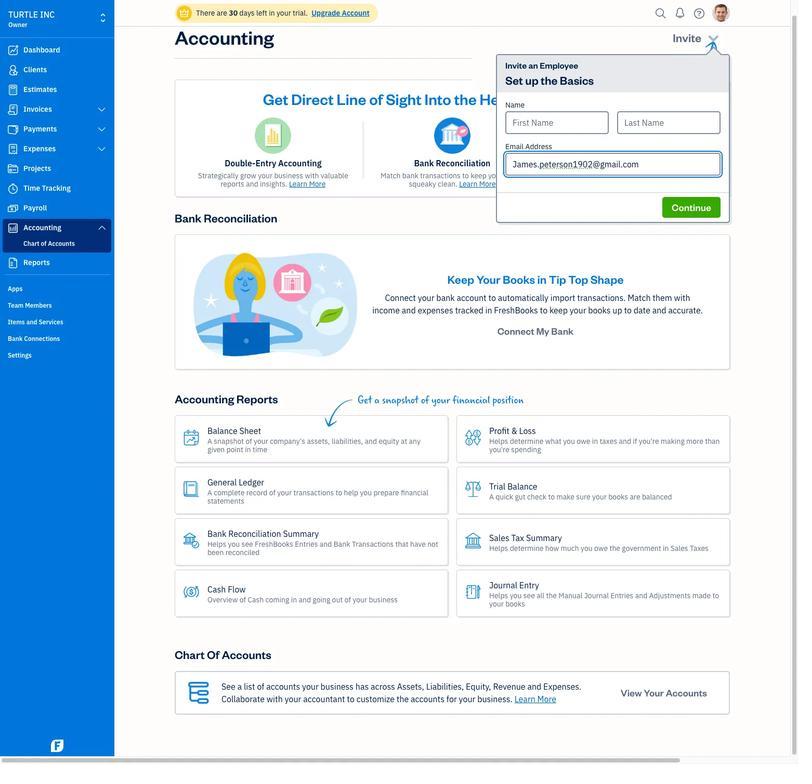 Task type: vqa. For each thing, say whether or not it's contained in the screenshot.


Task type: describe. For each thing, give the bounding box(es) containing it.
with inside 'see a list of accounts your business has across assets, liabilities, equity, revenue and expenses. collaborate with your accountant to customize the accounts for your business.'
[[267, 695, 283, 705]]

double-
[[225, 158, 256, 169]]

in inside balance sheet a snapshot of your company's assets, liabilities, and equity at any given point in time
[[245, 445, 251, 455]]

create journal entries and edit accounts in the chart of accounts with
[[556, 171, 708, 189]]

bank inside match bank transactions to keep your books squeaky clean.
[[403, 171, 419, 181]]

apps
[[8, 285, 23, 293]]

keep inside match bank transactions to keep your books squeaky clean.
[[471, 171, 487, 181]]

you inside sales tax summary helps determine how much you owe the government in sales taxes
[[581, 544, 593, 553]]

time tracking link
[[3, 180, 111, 198]]

balance inside balance sheet a snapshot of your company's assets, liabilities, and equity at any given point in time
[[208, 426, 238, 436]]

1 vertical spatial bank reconciliation
[[175, 211, 278, 225]]

keep
[[448, 272, 475, 287]]

gut
[[515, 493, 526, 502]]

items and services
[[8, 318, 63, 326]]

0 horizontal spatial you're
[[490, 445, 510, 455]]

revenue
[[493, 682, 526, 693]]

summary for bank reconciliation summary
[[283, 529, 319, 539]]

entries inside journal entry helps you see all the manual journal entries and adjustments made to your books
[[611, 591, 634, 601]]

all
[[537, 591, 545, 601]]

and inside profit & loss helps determine what you owe in taxes and if you're making more than you're spending
[[619, 437, 632, 446]]

more
[[687, 437, 704, 446]]

chart left 'of'
[[175, 648, 205, 662]]

journal right manual
[[585, 591, 609, 601]]

accounts for chart of accounts
[[222, 648, 272, 662]]

taxes
[[690, 544, 709, 553]]

there are 30 days left in your trial. upgrade account
[[196, 8, 370, 18]]

determine for loss
[[510, 437, 544, 446]]

2 horizontal spatial learn more
[[515, 695, 557, 705]]

freshbooks inside 'connect your bank account to automatically import transactions. match them with income and expenses tracked in freshbooks to keep your books up to date and accurate.'
[[494, 305, 538, 316]]

cash flow overview of cash coming in and going out of your business
[[208, 585, 398, 605]]

chart inside "link"
[[23, 240, 39, 248]]

bank down strategically
[[175, 211, 202, 225]]

with inside create journal entries and edit accounts in the chart of accounts with
[[619, 180, 633, 189]]

create
[[556, 171, 577, 181]]

tracking
[[42, 184, 71, 193]]

crown image
[[179, 8, 190, 18]]

payment image
[[7, 124, 19, 135]]

to inside the general ledger a complete record of your transactions to help you prepare financial statements
[[336, 488, 342, 498]]

into
[[425, 89, 452, 109]]

double-entry accounting
[[225, 158, 322, 169]]

loss
[[520, 426, 536, 436]]

chevron large down image for accounting
[[97, 224, 107, 232]]

chevron large down image for payments
[[97, 125, 107, 134]]

you inside the general ledger a complete record of your transactions to help you prepare financial statements
[[360, 488, 372, 498]]

to right account
[[489, 293, 496, 303]]

tip
[[549, 272, 567, 287]]

days
[[240, 8, 255, 18]]

team
[[8, 302, 24, 310]]

members
[[25, 302, 52, 310]]

expenses
[[23, 144, 56, 153]]

line
[[337, 89, 367, 109]]

chart of accounts image
[[188, 681, 209, 706]]

learn for entry
[[289, 180, 308, 189]]

search image
[[653, 5, 670, 21]]

to inside journal entry helps you see all the manual journal entries and adjustments made to your books
[[713, 591, 720, 601]]

upgrade
[[312, 8, 340, 18]]

up inside invite an employee set up the basics
[[526, 73, 539, 87]]

in inside 'connect your bank account to automatically import transactions. match them with income and expenses tracked in freshbooks to keep your books up to date and accurate.'
[[486, 305, 492, 316]]

1 vertical spatial sales
[[671, 544, 689, 553]]

in inside the cash flow overview of cash coming in and going out of your business
[[291, 596, 297, 605]]

1 vertical spatial cash
[[248, 596, 264, 605]]

project image
[[7, 164, 19, 174]]

reports inside "link"
[[23, 258, 50, 267]]

more for double-entry accounting
[[309, 180, 326, 189]]

equity,
[[466, 682, 492, 693]]

balance inside trial balance a quick gut check to make sure your books are balanced
[[508, 482, 538, 492]]

to inside match bank transactions to keep your books squeaky clean.
[[463, 171, 469, 181]]

dashboard image
[[7, 45, 19, 56]]

a for see
[[238, 682, 242, 693]]

and inside journal entry helps you see all the manual journal entries and adjustments made to your books
[[636, 591, 648, 601]]

invoice image
[[7, 105, 19, 115]]

strategically
[[198, 171, 239, 181]]

expense image
[[7, 144, 19, 155]]

sight
[[386, 89, 422, 109]]

owe inside sales tax summary helps determine how much you owe the government in sales taxes
[[595, 544, 608, 553]]

manual
[[559, 591, 583, 601]]

an
[[529, 60, 538, 71]]

for
[[447, 695, 457, 705]]

flow
[[228, 585, 246, 595]]

journal up create in the right top of the page
[[559, 158, 588, 169]]

automatically
[[498, 293, 549, 303]]

match inside match bank transactions to keep your books squeaky clean.
[[381, 171, 401, 181]]

tracked
[[455, 305, 484, 316]]

with inside 'connect your bank account to automatically import transactions. match them with income and expenses tracked in freshbooks to keep your books up to date and accurate.'
[[675, 293, 691, 303]]

your inside match bank transactions to keep your books squeaky clean.
[[489, 171, 503, 181]]

a for trial balance
[[490, 493, 494, 502]]

to left date at right
[[625, 305, 632, 316]]

chart of accounts link
[[5, 238, 109, 250]]

accurate.
[[669, 305, 703, 316]]

journal down the tax
[[490, 580, 518, 591]]

helps inside journal entry helps you see all the manual journal entries and adjustments made to your books
[[490, 591, 509, 601]]

0 vertical spatial bank reconciliation
[[414, 158, 491, 169]]

been
[[208, 548, 224, 558]]

invite button
[[664, 25, 730, 50]]

much
[[561, 544, 579, 553]]

a for general ledger
[[208, 488, 212, 498]]

clients
[[23, 65, 47, 74]]

business inside strategically grow your business with valuable reports and insights.
[[274, 171, 303, 181]]

inc
[[40, 9, 55, 20]]

keep your books in tip top shape
[[448, 272, 624, 287]]

of inside create journal entries and edit accounts in the chart of accounts with
[[578, 180, 585, 189]]

balanced
[[643, 493, 673, 502]]

see a list of accounts your business has across assets, liabilities, equity, revenue and expenses. collaborate with your accountant to customize the accounts for your business.
[[222, 682, 582, 705]]

books inside match bank transactions to keep your books squeaky clean.
[[505, 171, 525, 181]]

liabilities,
[[426, 682, 464, 693]]

0 vertical spatial sales
[[490, 533, 510, 544]]

given
[[208, 445, 225, 455]]

equity
[[379, 437, 399, 446]]

your inside strategically grow your business with valuable reports and insights.
[[258, 171, 273, 181]]

sheet
[[240, 426, 261, 436]]

chart up 'edit'
[[636, 158, 658, 169]]

and down them
[[653, 305, 667, 316]]

more for bank reconciliation
[[480, 180, 496, 189]]

connect your bank account to automatically import transactions. match them with income and expenses tracked in freshbooks to keep your books up to date and accurate.
[[373, 293, 703, 316]]

entry for double-
[[256, 158, 276, 169]]

accounting link
[[3, 219, 111, 238]]

accounts for chart of accounts
[[48, 240, 75, 248]]

valuable
[[321, 171, 349, 181]]

1 vertical spatial reconciliation
[[204, 211, 278, 225]]

and inside main element
[[26, 318, 37, 326]]

transactions inside match bank transactions to keep your books squeaky clean.
[[420, 171, 461, 181]]

keep inside 'connect your bank account to automatically import transactions. match them with income and expenses tracked in freshbooks to keep your books up to date and accurate.'
[[550, 305, 568, 316]]

tax
[[512, 533, 525, 544]]

1 horizontal spatial your
[[545, 89, 577, 109]]

point
[[227, 445, 243, 455]]

a for get
[[375, 395, 380, 407]]

import
[[551, 293, 576, 303]]

team members
[[8, 302, 52, 310]]

address
[[526, 142, 553, 151]]

complete
[[214, 488, 245, 498]]

reports link
[[3, 254, 111, 273]]

owe inside profit & loss helps determine what you owe in taxes and if you're making more than you're spending
[[577, 437, 591, 446]]

transactions.
[[578, 293, 626, 303]]

reconciled
[[226, 548, 260, 558]]

balance sheet a snapshot of your company's assets, liabilities, and equity at any given point in time
[[208, 426, 421, 455]]

business inside the cash flow overview of cash coming in and going out of your business
[[369, 596, 398, 605]]

bank inside bank connections link
[[8, 335, 23, 343]]

match bank transactions to keep your books squeaky clean.
[[381, 171, 525, 189]]

trial.
[[293, 8, 308, 18]]

invite for invite an employee set up the basics
[[506, 60, 527, 71]]

accounts inside create journal entries and edit accounts in the chart of accounts with
[[658, 171, 688, 181]]

with inside strategically grow your business with valuable reports and insights.
[[305, 171, 319, 181]]

1 horizontal spatial financial
[[453, 395, 490, 407]]

across
[[371, 682, 395, 693]]

the right into
[[454, 89, 477, 109]]

journal entries and chart of accounts image
[[614, 118, 650, 154]]

general
[[208, 477, 237, 488]]

payroll link
[[3, 199, 111, 218]]

your for keep your books in tip top shape
[[477, 272, 501, 287]]

how
[[546, 544, 559, 553]]

estimates link
[[3, 81, 111, 99]]

journal entries and chart of accounts
[[559, 158, 705, 169]]

accountant
[[303, 695, 345, 705]]

trial
[[490, 482, 506, 492]]

0 horizontal spatial accounts
[[266, 682, 300, 693]]

collaborate
[[222, 695, 265, 705]]

sure
[[577, 493, 591, 502]]

of inside balance sheet a snapshot of your company's assets, liabilities, and equity at any given point in time
[[246, 437, 252, 446]]

you inside journal entry helps you see all the manual journal entries and adjustments made to your books
[[510, 591, 522, 601]]

transactions inside the general ledger a complete record of your transactions to help you prepare financial statements
[[294, 488, 334, 498]]

and inside strategically grow your business with valuable reports and insights.
[[246, 180, 258, 189]]

chevrondown image
[[707, 30, 721, 45]]

chart inside create journal entries and edit accounts in the chart of accounts with
[[559, 180, 577, 189]]

client image
[[7, 65, 19, 75]]

chevron large down image for expenses
[[97, 145, 107, 153]]

match inside 'connect your bank account to automatically import transactions. match them with income and expenses tracked in freshbooks to keep your books up to date and accurate.'
[[628, 293, 651, 303]]

owner
[[8, 21, 27, 29]]

list
[[244, 682, 255, 693]]

and inside create journal entries and edit accounts in the chart of accounts with
[[630, 171, 642, 181]]

and inside the cash flow overview of cash coming in and going out of your business
[[299, 596, 311, 605]]

close image
[[711, 87, 723, 99]]



Task type: locate. For each thing, give the bounding box(es) containing it.
helps
[[490, 437, 509, 446], [208, 540, 226, 549], [490, 544, 509, 553], [490, 591, 509, 601]]

financial inside the general ledger a complete record of your transactions to help you prepare financial statements
[[401, 488, 429, 498]]

First Name text field
[[506, 111, 609, 134]]

in inside create journal entries and edit accounts in the chart of accounts with
[[690, 171, 696, 181]]

connect inside "button"
[[498, 325, 535, 337]]

and left going
[[299, 596, 311, 605]]

1 vertical spatial connect
[[498, 325, 535, 337]]

a inside 'see a list of accounts your business has across assets, liabilities, equity, revenue and expenses. collaborate with your accountant to customize the accounts for your business.'
[[238, 682, 242, 693]]

learn for reconciliation
[[460, 180, 478, 189]]

and inside bank reconciliation summary helps you see freshbooks entries and bank transactions that have not been reconciled
[[320, 540, 332, 549]]

bank reconciliation summary helps you see freshbooks entries and bank transactions that have not been reconciled
[[208, 529, 439, 558]]

2 vertical spatial reconciliation
[[229, 529, 281, 539]]

chart down "enter an email address" text box
[[559, 180, 577, 189]]

your inside balance sheet a snapshot of your company's assets, liabilities, and equity at any given point in time
[[254, 437, 268, 446]]

0 horizontal spatial a
[[238, 682, 242, 693]]

what
[[546, 437, 562, 446]]

invite up "set"
[[506, 60, 527, 71]]

bank up expenses
[[437, 293, 455, 303]]

1 horizontal spatial owe
[[595, 544, 608, 553]]

with left the valuable on the top left of page
[[305, 171, 319, 181]]

0 horizontal spatial more
[[309, 180, 326, 189]]

government
[[622, 544, 662, 553]]

accounting inside main element
[[23, 223, 61, 233]]

see right been
[[242, 540, 253, 549]]

cash left coming
[[248, 596, 264, 605]]

chevron large down image inside invoices link
[[97, 106, 107, 114]]

chevron large down image for invoices
[[97, 106, 107, 114]]

dashboard link
[[3, 41, 111, 60]]

you right help
[[360, 488, 372, 498]]

0 horizontal spatial match
[[381, 171, 401, 181]]

financial left position
[[453, 395, 490, 407]]

a for balance sheet
[[208, 437, 212, 446]]

bank reconciliation down reports
[[175, 211, 278, 225]]

0 vertical spatial accounts
[[658, 171, 688, 181]]

entry up strategically grow your business with valuable reports and insights.
[[256, 158, 276, 169]]

2 horizontal spatial your
[[644, 687, 664, 699]]

0 horizontal spatial connect
[[385, 293, 416, 303]]

0 vertical spatial transactions
[[420, 171, 461, 181]]

a inside the general ledger a complete record of your transactions to help you prepare financial statements
[[208, 488, 212, 498]]

summary for sales tax summary
[[527, 533, 562, 544]]

entries inside bank reconciliation summary helps you see freshbooks entries and bank transactions that have not been reconciled
[[295, 540, 318, 549]]

chevron large down image
[[97, 106, 107, 114], [97, 125, 107, 134]]

to up 'my'
[[540, 305, 548, 316]]

Last Name text field
[[618, 111, 721, 134]]

up inside 'connect your bank account to automatically import transactions. match them with income and expenses tracked in freshbooks to keep your books up to date and accurate.'
[[613, 305, 623, 316]]

your inside journal entry helps you see all the manual journal entries and adjustments made to your books
[[490, 600, 504, 609]]

the inside sales tax summary helps determine how much you owe the government in sales taxes
[[610, 544, 621, 553]]

learn more for double-entry accounting
[[289, 180, 326, 189]]

grow
[[240, 171, 257, 181]]

team members link
[[3, 298, 111, 313]]

bank left clean.
[[403, 171, 419, 181]]

spending
[[512, 445, 541, 455]]

the inside create journal entries and edit accounts in the chart of accounts with
[[697, 171, 708, 181]]

1 vertical spatial snapshot
[[214, 437, 244, 446]]

2 vertical spatial business
[[321, 682, 354, 693]]

get for get a snapshot of your financial position
[[358, 395, 372, 407]]

the right all
[[547, 591, 557, 601]]

2 chevron large down image from the top
[[97, 125, 107, 134]]

0 horizontal spatial see
[[242, 540, 253, 549]]

summary
[[283, 529, 319, 539], [527, 533, 562, 544]]

2 horizontal spatial business
[[369, 596, 398, 605]]

helps left all
[[490, 591, 509, 601]]

upgrade account link
[[310, 8, 370, 18]]

prepare
[[374, 488, 399, 498]]

helps inside profit & loss helps determine what you owe in taxes and if you're making more than you're spending
[[490, 437, 509, 446]]

connect inside 'connect your bank account to automatically import transactions. match them with income and expenses tracked in freshbooks to keep your books up to date and accurate.'
[[385, 293, 416, 303]]

your inside trial balance a quick gut check to make sure your books are balanced
[[593, 493, 607, 502]]

payments
[[23, 124, 57, 134]]

of inside the general ledger a complete record of your transactions to help you prepare financial statements
[[269, 488, 276, 498]]

bank up been
[[208, 529, 227, 539]]

books inside journal entry helps you see all the manual journal entries and adjustments made to your books
[[506, 600, 526, 609]]

profit & loss helps determine what you owe in taxes and if you're making more than you're spending
[[490, 426, 720, 455]]

turtle inc owner
[[8, 9, 55, 29]]

your up account
[[477, 272, 501, 287]]

in right government
[[663, 544, 669, 553]]

1 vertical spatial business
[[369, 596, 398, 605]]

insights.
[[260, 180, 288, 189]]

Enter an email address text field
[[506, 153, 721, 176]]

snapshot inside balance sheet a snapshot of your company's assets, liabilities, and equity at any given point in time
[[214, 437, 244, 446]]

connect up income
[[385, 293, 416, 303]]

0 horizontal spatial your
[[477, 272, 501, 287]]

bank inside 'connect your bank account to automatically import transactions. match them with income and expenses tracked in freshbooks to keep your books up to date and accurate.'
[[437, 293, 455, 303]]

profit
[[490, 426, 510, 436]]

the down employee
[[541, 73, 558, 87]]

2 horizontal spatial accounts
[[658, 171, 688, 181]]

summary inside bank reconciliation summary helps you see freshbooks entries and bank transactions that have not been reconciled
[[283, 529, 319, 539]]

match
[[381, 171, 401, 181], [628, 293, 651, 303]]

cash
[[208, 585, 226, 595], [248, 596, 264, 605]]

reconciliation inside bank reconciliation summary helps you see freshbooks entries and bank transactions that have not been reconciled
[[229, 529, 281, 539]]

1 horizontal spatial invite
[[673, 30, 702, 45]]

notifications image
[[672, 3, 689, 23]]

invite inside dropdown button
[[673, 30, 702, 45]]

0 horizontal spatial up
[[526, 73, 539, 87]]

1 horizontal spatial learn
[[460, 180, 478, 189]]

0 vertical spatial determine
[[510, 437, 544, 446]]

1 horizontal spatial bank reconciliation
[[414, 158, 491, 169]]

learn more right clean.
[[460, 180, 496, 189]]

name
[[506, 100, 525, 110]]

2 chevron large down image from the top
[[97, 224, 107, 232]]

keep down import
[[550, 305, 568, 316]]

1 horizontal spatial learn more
[[460, 180, 496, 189]]

1 determine from the top
[[510, 437, 544, 446]]

a inside balance sheet a snapshot of your company's assets, liabilities, and equity at any given point in time
[[208, 437, 212, 446]]

health
[[480, 89, 526, 109]]

books inside trial balance a quick gut check to make sure your books are balanced
[[609, 493, 629, 502]]

bank connections
[[8, 335, 60, 343]]

balance up the gut
[[508, 482, 538, 492]]

1 vertical spatial financial
[[401, 488, 429, 498]]

estimate image
[[7, 85, 19, 95]]

get for get direct line of sight into the health of your business
[[263, 89, 288, 109]]

items
[[8, 318, 25, 326]]

1 vertical spatial entry
[[520, 580, 539, 591]]

you inside profit & loss helps determine what you owe in taxes and if you're making more than you're spending
[[564, 437, 575, 446]]

transactions left help
[[294, 488, 334, 498]]

sales left taxes
[[671, 544, 689, 553]]

and up create journal entries and edit accounts in the chart of accounts with
[[620, 158, 634, 169]]

see inside journal entry helps you see all the manual journal entries and adjustments made to your books
[[524, 591, 535, 601]]

a down trial
[[490, 493, 494, 502]]

entry
[[256, 158, 276, 169], [520, 580, 539, 591]]

of inside 'see a list of accounts your business has across assets, liabilities, equity, revenue and expenses. collaborate with your accountant to customize the accounts for your business.'
[[257, 682, 265, 693]]

a up equity
[[375, 395, 380, 407]]

business inside 'see a list of accounts your business has across assets, liabilities, equity, revenue and expenses. collaborate with your accountant to customize the accounts for your business.'
[[321, 682, 354, 693]]

determine
[[510, 437, 544, 446], [510, 544, 544, 553]]

books down transactions.
[[589, 305, 611, 316]]

view your accounts
[[621, 687, 708, 699]]

1 vertical spatial a
[[238, 682, 242, 693]]

0 horizontal spatial balance
[[208, 426, 238, 436]]

them
[[653, 293, 673, 303]]

reconciliation up match bank transactions to keep your books squeaky clean. in the top of the page
[[436, 158, 491, 169]]

time tracking
[[23, 184, 71, 193]]

2 determine from the top
[[510, 544, 544, 553]]

assets,
[[307, 437, 330, 446]]

0 vertical spatial snapshot
[[382, 395, 419, 407]]

0 vertical spatial keep
[[471, 171, 487, 181]]

and inside 'see a list of accounts your business has across assets, liabilities, equity, revenue and expenses. collaborate with your accountant to customize the accounts for your business.'
[[528, 682, 542, 693]]

1 horizontal spatial more
[[480, 180, 496, 189]]

1 horizontal spatial get
[[358, 395, 372, 407]]

you left all
[[510, 591, 522, 601]]

journal inside create journal entries and edit accounts in the chart of accounts with
[[579, 171, 604, 181]]

1 vertical spatial get
[[358, 395, 372, 407]]

settings link
[[3, 348, 111, 363]]

set
[[506, 73, 523, 87]]

business down the double-entry accounting
[[274, 171, 303, 181]]

more right clean.
[[480, 180, 496, 189]]

are
[[217, 8, 227, 18], [630, 493, 641, 502]]

helps inside sales tax summary helps determine how much you owe the government in sales taxes
[[490, 544, 509, 553]]

are left balanced
[[630, 493, 641, 502]]

0 horizontal spatial freshbooks
[[255, 540, 293, 549]]

and inside balance sheet a snapshot of your company's assets, liabilities, and equity at any given point in time
[[365, 437, 377, 446]]

1 horizontal spatial balance
[[508, 482, 538, 492]]

up
[[526, 73, 539, 87], [613, 305, 623, 316]]

owe left taxes at bottom right
[[577, 437, 591, 446]]

entry inside journal entry helps you see all the manual journal entries and adjustments made to your books
[[520, 580, 539, 591]]

determine down "loss"
[[510, 437, 544, 446]]

0 vertical spatial entry
[[256, 158, 276, 169]]

connect your bank account to begin matching your bank transactions image
[[192, 252, 358, 358]]

main element
[[0, 0, 140, 757]]

0 horizontal spatial financial
[[401, 488, 429, 498]]

determine inside profit & loss helps determine what you owe in taxes and if you're making more than you're spending
[[510, 437, 544, 446]]

0 vertical spatial are
[[217, 8, 227, 18]]

services
[[39, 318, 63, 326]]

1 vertical spatial bank
[[437, 293, 455, 303]]

to inside trial balance a quick gut check to make sure your books are balanced
[[549, 493, 555, 502]]

there
[[196, 8, 215, 18]]

money image
[[7, 203, 19, 214]]

0 horizontal spatial keep
[[471, 171, 487, 181]]

your up "first name" text box
[[545, 89, 577, 109]]

a inside trial balance a quick gut check to make sure your books are balanced
[[490, 493, 494, 502]]

0 vertical spatial see
[[242, 540, 253, 549]]

invite
[[673, 30, 702, 45], [506, 60, 527, 71]]

in left taxes at bottom right
[[592, 437, 598, 446]]

0 vertical spatial cash
[[208, 585, 226, 595]]

1 horizontal spatial reports
[[237, 392, 278, 406]]

0 vertical spatial your
[[545, 89, 577, 109]]

coming
[[266, 596, 290, 605]]

0 horizontal spatial owe
[[577, 437, 591, 446]]

0 horizontal spatial snapshot
[[214, 437, 244, 446]]

1 vertical spatial up
[[613, 305, 623, 316]]

accounts inside create journal entries and edit accounts in the chart of accounts with
[[587, 180, 617, 189]]

1 vertical spatial reports
[[237, 392, 278, 406]]

invite down notifications image at the top of page
[[673, 30, 702, 45]]

1 vertical spatial owe
[[595, 544, 608, 553]]

get direct line of sight into the health of your business
[[263, 89, 642, 109]]

&
[[512, 426, 518, 436]]

1 vertical spatial accounts
[[266, 682, 300, 693]]

and right reports
[[246, 180, 258, 189]]

books down email
[[505, 171, 525, 181]]

chevron large down image up expenses link
[[97, 125, 107, 134]]

to left make
[[549, 493, 555, 502]]

1 horizontal spatial a
[[375, 395, 380, 407]]

chart image
[[7, 223, 19, 234]]

0 vertical spatial balance
[[208, 426, 238, 436]]

left
[[256, 8, 267, 18]]

you right much
[[581, 544, 593, 553]]

accounts
[[658, 171, 688, 181], [266, 682, 300, 693], [411, 695, 445, 705]]

0 vertical spatial reconciliation
[[436, 158, 491, 169]]

than
[[706, 437, 720, 446]]

business right out
[[369, 596, 398, 605]]

0 horizontal spatial learn
[[289, 180, 308, 189]]

check
[[528, 493, 547, 502]]

2 horizontal spatial more
[[538, 695, 557, 705]]

financial right prepare at bottom
[[401, 488, 429, 498]]

you right what
[[564, 437, 575, 446]]

1 vertical spatial keep
[[550, 305, 568, 316]]

more
[[309, 180, 326, 189], [480, 180, 496, 189], [538, 695, 557, 705]]

to right clean.
[[463, 171, 469, 181]]

learn more for bank reconciliation
[[460, 180, 496, 189]]

reports up sheet
[[237, 392, 278, 406]]

0 vertical spatial owe
[[577, 437, 591, 446]]

you're right if
[[639, 437, 660, 446]]

reconciliation down reports
[[204, 211, 278, 225]]

learn more right the insights.
[[289, 180, 326, 189]]

books inside 'connect your bank account to automatically import transactions. match them with income and expenses tracked in freshbooks to keep your books up to date and accurate.'
[[589, 305, 611, 316]]

freshbooks image
[[49, 740, 66, 753]]

0 horizontal spatial reports
[[23, 258, 50, 267]]

the inside journal entry helps you see all the manual journal entries and adjustments made to your books
[[547, 591, 557, 601]]

invite for invite
[[673, 30, 702, 45]]

bank reconciliation up match bank transactions to keep your books squeaky clean. in the top of the page
[[414, 158, 491, 169]]

record
[[246, 488, 268, 498]]

1 vertical spatial match
[[628, 293, 651, 303]]

chevron large down image inside expenses link
[[97, 145, 107, 153]]

entries left adjustments
[[611, 591, 634, 601]]

1 vertical spatial chevron large down image
[[97, 224, 107, 232]]

1 horizontal spatial sales
[[671, 544, 689, 553]]

determine for summary
[[510, 544, 544, 553]]

clean.
[[438, 180, 458, 189]]

1 horizontal spatial bank
[[437, 293, 455, 303]]

top
[[569, 272, 589, 287]]

my
[[537, 325, 550, 337]]

sales tax summary helps determine how much you owe the government in sales taxes
[[490, 533, 709, 553]]

in right coming
[[291, 596, 297, 605]]

invite an employee set up the basics
[[506, 60, 594, 87]]

30
[[229, 8, 238, 18]]

1 horizontal spatial you're
[[639, 437, 660, 446]]

of inside chart of accounts "link"
[[41, 240, 47, 248]]

1 horizontal spatial accounts
[[411, 695, 445, 705]]

and left if
[[619, 437, 632, 446]]

1 vertical spatial see
[[524, 591, 535, 601]]

2 horizontal spatial learn
[[515, 695, 536, 705]]

more down "expenses."
[[538, 695, 557, 705]]

business up the accountant
[[321, 682, 354, 693]]

0 vertical spatial match
[[381, 171, 401, 181]]

invite inside invite an employee set up the basics
[[506, 60, 527, 71]]

connect for my
[[498, 325, 535, 337]]

journal right create in the right top of the page
[[579, 171, 604, 181]]

0 horizontal spatial bank reconciliation
[[175, 211, 278, 225]]

1 horizontal spatial keep
[[550, 305, 568, 316]]

connect for your
[[385, 293, 416, 303]]

bank left transactions
[[334, 540, 350, 549]]

sales left the tax
[[490, 533, 510, 544]]

snapshot
[[382, 395, 419, 407], [214, 437, 244, 446]]

0 vertical spatial a
[[375, 395, 380, 407]]

entries up create journal entries and edit accounts in the chart of accounts with
[[590, 158, 618, 169]]

0 horizontal spatial entry
[[256, 158, 276, 169]]

1 horizontal spatial snapshot
[[382, 395, 419, 407]]

in inside profit & loss helps determine what you owe in taxes and if you're making more than you're spending
[[592, 437, 598, 446]]

are inside trial balance a quick gut check to make sure your books are balanced
[[630, 493, 641, 502]]

go to help image
[[691, 5, 708, 21]]

accounts for view your accounts
[[666, 687, 708, 699]]

0 horizontal spatial learn more
[[289, 180, 326, 189]]

advanced
[[634, 180, 667, 189]]

0 vertical spatial reports
[[23, 258, 50, 267]]

books right sure
[[609, 493, 629, 502]]

to inside 'see a list of accounts your business has across assets, liabilities, equity, revenue and expenses. collaborate with your accountant to customize the accounts for your business.'
[[347, 695, 355, 705]]

squeaky
[[409, 180, 436, 189]]

invoices
[[23, 105, 52, 114]]

you right been
[[228, 540, 240, 549]]

in right tracked
[[486, 305, 492, 316]]

your inside the cash flow overview of cash coming in and going out of your business
[[353, 596, 367, 605]]

and left equity
[[365, 437, 377, 446]]

statements
[[208, 497, 245, 506]]

2 vertical spatial your
[[644, 687, 664, 699]]

expenses.
[[544, 682, 582, 693]]

chevron large down image inside the accounting link
[[97, 224, 107, 232]]

bank up squeaky on the top right of the page
[[414, 158, 434, 169]]

cash up overview
[[208, 585, 226, 595]]

entries inside create journal entries and edit accounts in the chart of accounts with
[[605, 171, 628, 181]]

0 vertical spatial get
[[263, 89, 288, 109]]

bank reconciliation image
[[434, 118, 471, 154]]

helps for sales tax summary
[[490, 544, 509, 553]]

your for view your accounts
[[644, 687, 664, 699]]

keep
[[471, 171, 487, 181], [550, 305, 568, 316]]

1 chevron large down image from the top
[[97, 145, 107, 153]]

0 vertical spatial financial
[[453, 395, 490, 407]]

time
[[23, 184, 40, 193]]

1 horizontal spatial see
[[524, 591, 535, 601]]

1 chevron large down image from the top
[[97, 106, 107, 114]]

bank reconciliation
[[414, 158, 491, 169], [175, 211, 278, 225]]

your right the view
[[644, 687, 664, 699]]

accounts inside 'link'
[[666, 687, 708, 699]]

0 vertical spatial up
[[526, 73, 539, 87]]

the inside 'see a list of accounts your business has across assets, liabilities, equity, revenue and expenses. collaborate with your accountant to customize the accounts for your business.'
[[397, 695, 409, 705]]

1 vertical spatial your
[[477, 272, 501, 287]]

with down journal entries and chart of accounts
[[619, 180, 633, 189]]

chevron large down image down estimates link at the left of page
[[97, 106, 107, 114]]

0 horizontal spatial sales
[[490, 533, 510, 544]]

1 horizontal spatial business
[[321, 682, 354, 693]]

and right items
[[26, 318, 37, 326]]

helps down statements
[[208, 540, 226, 549]]

bank inside connect my bank "button"
[[552, 325, 574, 337]]

adjustments
[[650, 591, 691, 601]]

reports down chart of accounts at the left top of page
[[23, 258, 50, 267]]

are left 30
[[217, 8, 227, 18]]

reports
[[221, 180, 244, 189]]

bank right 'my'
[[552, 325, 574, 337]]

bank
[[414, 158, 434, 169], [175, 211, 202, 225], [552, 325, 574, 337], [8, 335, 23, 343], [208, 529, 227, 539], [334, 540, 350, 549]]

helps for profit & loss
[[490, 437, 509, 446]]

going
[[313, 596, 331, 605]]

clients link
[[3, 61, 111, 80]]

accounts
[[669, 158, 705, 169], [587, 180, 617, 189], [48, 240, 75, 248], [222, 648, 272, 662], [666, 687, 708, 699]]

that
[[396, 540, 409, 549]]

in left tip
[[538, 272, 547, 287]]

and down journal entries and chart of accounts
[[630, 171, 642, 181]]

1 vertical spatial balance
[[508, 482, 538, 492]]

in left time
[[245, 445, 251, 455]]

1 vertical spatial determine
[[510, 544, 544, 553]]

bank down items
[[8, 335, 23, 343]]

a
[[375, 395, 380, 407], [238, 682, 242, 693]]

the inside invite an employee set up the basics
[[541, 73, 558, 87]]

0 vertical spatial bank
[[403, 171, 419, 181]]

1 vertical spatial transactions
[[294, 488, 334, 498]]

helps inside bank reconciliation summary helps you see freshbooks entries and bank transactions that have not been reconciled
[[208, 540, 226, 549]]

accounts right list
[[266, 682, 300, 693]]

helps for bank reconciliation summary
[[208, 540, 226, 549]]

determine inside sales tax summary helps determine how much you owe the government in sales taxes
[[510, 544, 544, 553]]

books
[[503, 272, 536, 287]]

1 horizontal spatial freshbooks
[[494, 305, 538, 316]]

projects link
[[3, 160, 111, 178]]

freshbooks inside bank reconciliation summary helps you see freshbooks entries and bank transactions that have not been reconciled
[[255, 540, 293, 549]]

1 vertical spatial invite
[[506, 60, 527, 71]]

report image
[[7, 258, 19, 268]]

double-entry accounting image
[[255, 118, 292, 154]]

chevron large down image
[[97, 145, 107, 153], [97, 224, 107, 232]]

the left government
[[610, 544, 621, 553]]

bank
[[403, 171, 419, 181], [437, 293, 455, 303]]

balance
[[208, 426, 238, 436], [508, 482, 538, 492]]

entries up the cash flow overview of cash coming in and going out of your business at the left of the page
[[295, 540, 318, 549]]

timer image
[[7, 184, 19, 194]]

learn right clean.
[[460, 180, 478, 189]]

quick
[[496, 493, 514, 502]]

time
[[253, 445, 268, 455]]

your inside 'link'
[[644, 687, 664, 699]]

strategically grow your business with valuable reports and insights.
[[198, 171, 349, 189]]

0 horizontal spatial cash
[[208, 585, 226, 595]]

0 vertical spatial chevron large down image
[[97, 145, 107, 153]]

0 horizontal spatial invite
[[506, 60, 527, 71]]

to left help
[[336, 488, 342, 498]]

have
[[411, 540, 426, 549]]

and left transactions
[[320, 540, 332, 549]]

help
[[344, 488, 359, 498]]

see inside bank reconciliation summary helps you see freshbooks entries and bank transactions that have not been reconciled
[[242, 540, 253, 549]]

accounts inside "link"
[[48, 240, 75, 248]]

you inside bank reconciliation summary helps you see freshbooks entries and bank transactions that have not been reconciled
[[228, 540, 240, 549]]

up down transactions.
[[613, 305, 623, 316]]

and up learn more "link"
[[528, 682, 542, 693]]

and right income
[[402, 305, 416, 316]]

accounts right 'edit'
[[658, 171, 688, 181]]

entry for journal
[[520, 580, 539, 591]]

learn more link
[[515, 695, 557, 705]]

reconciliation up reconciled
[[229, 529, 281, 539]]

your inside the general ledger a complete record of your transactions to help you prepare financial statements
[[277, 488, 292, 498]]

email
[[506, 142, 524, 151]]

apps link
[[3, 281, 111, 297]]

customize
[[357, 695, 395, 705]]

in right 'left'
[[269, 8, 275, 18]]

1 horizontal spatial up
[[613, 305, 623, 316]]

owe right much
[[595, 544, 608, 553]]

in inside sales tax summary helps determine how much you owe the government in sales taxes
[[663, 544, 669, 553]]

you're down profit
[[490, 445, 510, 455]]

0 horizontal spatial are
[[217, 8, 227, 18]]

0 vertical spatial chevron large down image
[[97, 106, 107, 114]]



